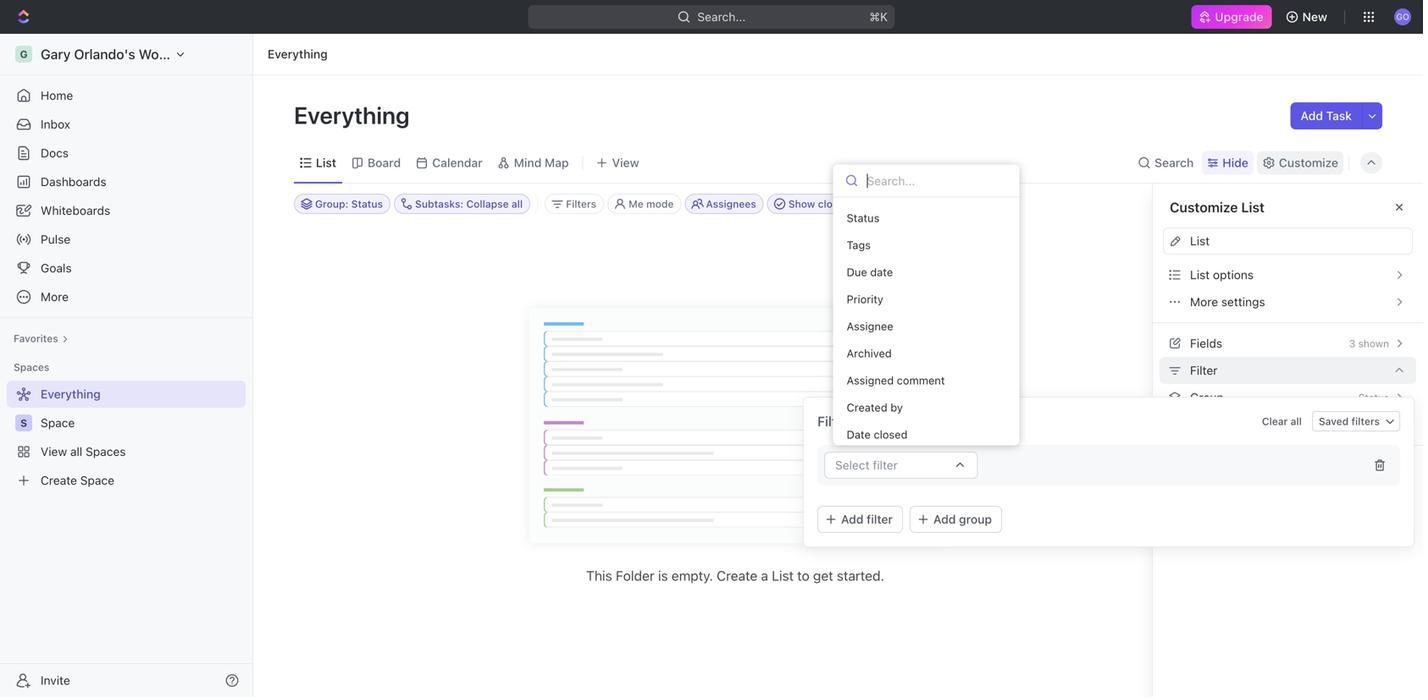 Task type: vqa. For each thing, say whether or not it's contained in the screenshot.
user group Icon
no



Task type: describe. For each thing, give the bounding box(es) containing it.
dashboards
[[41, 175, 106, 189]]

this folder is empty. create a list to get started.
[[586, 568, 884, 584]]

add group button
[[910, 507, 1002, 534]]

all for select all
[[1402, 274, 1413, 286]]

everything link
[[263, 44, 332, 64]]

board link
[[364, 151, 401, 175]]

Search tasks... text field
[[1212, 191, 1382, 217]]

settings
[[1221, 295, 1265, 309]]

⌘k
[[870, 10, 888, 24]]

date closed
[[847, 429, 908, 442]]

mind map link
[[510, 151, 569, 175]]

clear all button
[[1255, 412, 1309, 432]]

hide button
[[1202, 151, 1254, 175]]

list inside button
[[1190, 268, 1210, 282]]

hide
[[1222, 156, 1248, 170]]

only
[[1243, 347, 1265, 359]]

list link
[[313, 151, 336, 175]]

users
[[1268, 347, 1294, 359]]

add task
[[1301, 109, 1352, 123]]

assigned
[[847, 375, 894, 387]]

whiteboards
[[41, 204, 110, 218]]

list down hide
[[1241, 199, 1265, 216]]

created
[[847, 402, 887, 414]]

archived
[[847, 348, 892, 360]]

everything inside everything link
[[268, 47, 328, 61]]

inbox
[[41, 117, 70, 131]]

1 vertical spatial everything
[[294, 101, 415, 129]]

search...
[[698, 10, 746, 24]]

group
[[959, 513, 992, 527]]

mind
[[514, 156, 542, 170]]

select all
[[1370, 274, 1413, 286]]

saved
[[1319, 416, 1349, 428]]

1 horizontal spatial tasks
[[1320, 347, 1345, 359]]

group
[[1190, 391, 1224, 405]]

shown
[[1366, 347, 1397, 359]]

1 horizontal spatial status
[[1358, 392, 1389, 404]]

is
[[658, 568, 668, 584]]

due
[[847, 266, 867, 279]]

priority
[[847, 293, 883, 306]]

calendar link
[[429, 151, 483, 175]]

only users with tasks are shown
[[1243, 347, 1397, 359]]

add filter
[[841, 513, 893, 527]]

filter button
[[1163, 357, 1413, 385]]

list options
[[1190, 268, 1254, 282]]

search
[[1155, 156, 1194, 170]]

select filter button
[[824, 452, 978, 479]]

clear all
[[1262, 416, 1302, 428]]

select filter
[[835, 459, 898, 473]]

new
[[1302, 10, 1327, 24]]

customize button
[[1257, 151, 1343, 175]]

goals link
[[7, 255, 246, 282]]

map
[[545, 156, 569, 170]]

by
[[890, 402, 903, 414]]

a
[[761, 568, 768, 584]]

saved filters
[[1319, 416, 1380, 428]]

to
[[797, 568, 810, 584]]

filter for select filter
[[873, 459, 898, 473]]

tags
[[847, 239, 871, 252]]

add for add filter
[[841, 513, 864, 527]]

0 horizontal spatial status
[[847, 212, 880, 225]]

date
[[847, 429, 871, 442]]

get
[[813, 568, 833, 584]]

due date
[[847, 266, 893, 279]]

unassigned
[[1264, 300, 1324, 312]]

assigned comment
[[847, 375, 945, 387]]

comment
[[897, 375, 945, 387]]

customize for customize
[[1279, 156, 1338, 170]]

saved filters button
[[1312, 412, 1400, 432]]

folder
[[616, 568, 655, 584]]

0
[[1264, 313, 1269, 323]]

customize list
[[1170, 199, 1265, 216]]

this
[[586, 568, 612, 584]]



Task type: locate. For each thing, give the bounding box(es) containing it.
2 horizontal spatial add
[[1301, 109, 1323, 123]]

filter for add filter
[[867, 513, 893, 527]]

add for add task
[[1301, 109, 1323, 123]]

filter
[[873, 459, 898, 473], [867, 513, 893, 527]]

docs
[[41, 146, 69, 160]]

everything
[[268, 47, 328, 61], [294, 101, 415, 129]]

are
[[1348, 347, 1363, 359]]

tasks
[[1272, 313, 1293, 323], [1320, 347, 1345, 359]]

tasks left are
[[1320, 347, 1345, 359]]

0 vertical spatial customize
[[1279, 156, 1338, 170]]

clear
[[1262, 416, 1288, 428]]

0 horizontal spatial tasks
[[1272, 313, 1293, 323]]

with
[[1297, 347, 1317, 359]]

add for add group
[[933, 513, 956, 527]]

spaces
[[14, 362, 49, 374]]

1 vertical spatial status
[[1358, 392, 1389, 404]]

status up filters at the bottom
[[1358, 392, 1389, 404]]

favorites
[[14, 333, 58, 345]]

1 vertical spatial all
[[1291, 416, 1302, 428]]

list left the board link
[[316, 156, 336, 170]]

task
[[1326, 109, 1352, 123]]

list down customize list on the top right of the page
[[1190, 234, 1210, 248]]

assignees button
[[685, 194, 764, 214]]

status
[[847, 212, 880, 225], [1358, 392, 1389, 404]]

assignees inside button
[[706, 198, 756, 210]]

select
[[1370, 274, 1399, 286]]

goals
[[41, 261, 72, 275]]

filter down select filter
[[867, 513, 893, 527]]

1 vertical spatial customize
[[1170, 199, 1238, 216]]

create
[[717, 568, 757, 584]]

1 vertical spatial filter
[[867, 513, 893, 527]]

dashboards link
[[7, 169, 246, 196]]

options
[[1213, 268, 1254, 282]]

created by
[[847, 402, 903, 414]]

filter down closed
[[873, 459, 898, 473]]

1 horizontal spatial assignees
[[1227, 200, 1288, 215]]

0 vertical spatial tasks
[[1272, 313, 1293, 323]]

more settings
[[1190, 295, 1265, 309]]

whiteboards link
[[7, 197, 246, 224]]

customize for customize list
[[1170, 199, 1238, 216]]

filter
[[1190, 364, 1218, 378]]

add
[[1301, 109, 1323, 123], [841, 513, 864, 527], [933, 513, 956, 527]]

pulse
[[41, 233, 70, 246]]

invite
[[41, 674, 70, 688]]

tree inside sidebar navigation
[[7, 381, 246, 495]]

all right the clear
[[1291, 416, 1302, 428]]

0 horizontal spatial assignees
[[706, 198, 756, 210]]

customize
[[1279, 156, 1338, 170], [1170, 199, 1238, 216]]

list right a
[[772, 568, 794, 584]]

home
[[41, 89, 73, 102]]

tasks right 0
[[1272, 313, 1293, 323]]

mind map
[[514, 156, 569, 170]]

0 horizontal spatial all
[[1291, 416, 1302, 428]]

customize inside button
[[1279, 156, 1338, 170]]

add filter button
[[817, 507, 903, 534]]

list up 'more'
[[1190, 268, 1210, 282]]

filter button
[[1153, 357, 1423, 385]]

favorites button
[[7, 329, 75, 349]]

add left group
[[933, 513, 956, 527]]

status up tags
[[847, 212, 880, 225]]

sidebar navigation
[[0, 34, 253, 698]]

list options button
[[1163, 262, 1413, 289]]

1 vertical spatial tasks
[[1320, 347, 1345, 359]]

Search... text field
[[867, 168, 1008, 194]]

add task button
[[1290, 102, 1362, 130]]

list
[[316, 156, 336, 170], [1241, 199, 1265, 216], [1190, 234, 1210, 248], [1190, 268, 1210, 282], [772, 568, 794, 584]]

filters
[[1351, 416, 1380, 428]]

upgrade link
[[1191, 5, 1272, 29]]

1 horizontal spatial add
[[933, 513, 956, 527]]

customize up search tasks... text box
[[1279, 156, 1338, 170]]

add inside "button"
[[933, 513, 956, 527]]

closed
[[874, 429, 908, 442]]

inbox link
[[7, 111, 246, 138]]

search button
[[1133, 151, 1199, 175]]

home link
[[7, 82, 246, 109]]

customize down hide dropdown button
[[1170, 199, 1238, 216]]

0 vertical spatial status
[[847, 212, 880, 225]]

all for clear all
[[1291, 416, 1302, 428]]

0 horizontal spatial customize
[[1170, 199, 1238, 216]]

assignee
[[847, 320, 893, 333]]

add left task
[[1301, 109, 1323, 123]]

pulse link
[[7, 226, 246, 253]]

more
[[1190, 295, 1218, 309]]

tree
[[7, 381, 246, 495]]

add down the select
[[841, 513, 864, 527]]

board
[[368, 156, 401, 170]]

filter inside button
[[867, 513, 893, 527]]

calendar
[[432, 156, 483, 170]]

filter inside "dropdown button"
[[873, 459, 898, 473]]

1 horizontal spatial customize
[[1279, 156, 1338, 170]]

upgrade
[[1215, 10, 1263, 24]]

started.
[[837, 568, 884, 584]]

empty.
[[672, 568, 713, 584]]

all right select
[[1402, 274, 1413, 286]]

assignees
[[706, 198, 756, 210], [1227, 200, 1288, 215]]

0 vertical spatial all
[[1402, 274, 1413, 286]]

new button
[[1279, 3, 1338, 30]]

unassigned 0 tasks
[[1264, 300, 1324, 323]]

Search field
[[1227, 232, 1413, 259]]

all inside button
[[1291, 416, 1302, 428]]

1 horizontal spatial all
[[1402, 274, 1413, 286]]

select
[[835, 459, 870, 473]]

0 horizontal spatial add
[[841, 513, 864, 527]]

0 vertical spatial everything
[[268, 47, 328, 61]]

0 vertical spatial filter
[[873, 459, 898, 473]]

tasks inside unassigned 0 tasks
[[1272, 313, 1293, 323]]

date
[[870, 266, 893, 279]]

docs link
[[7, 140, 246, 167]]



